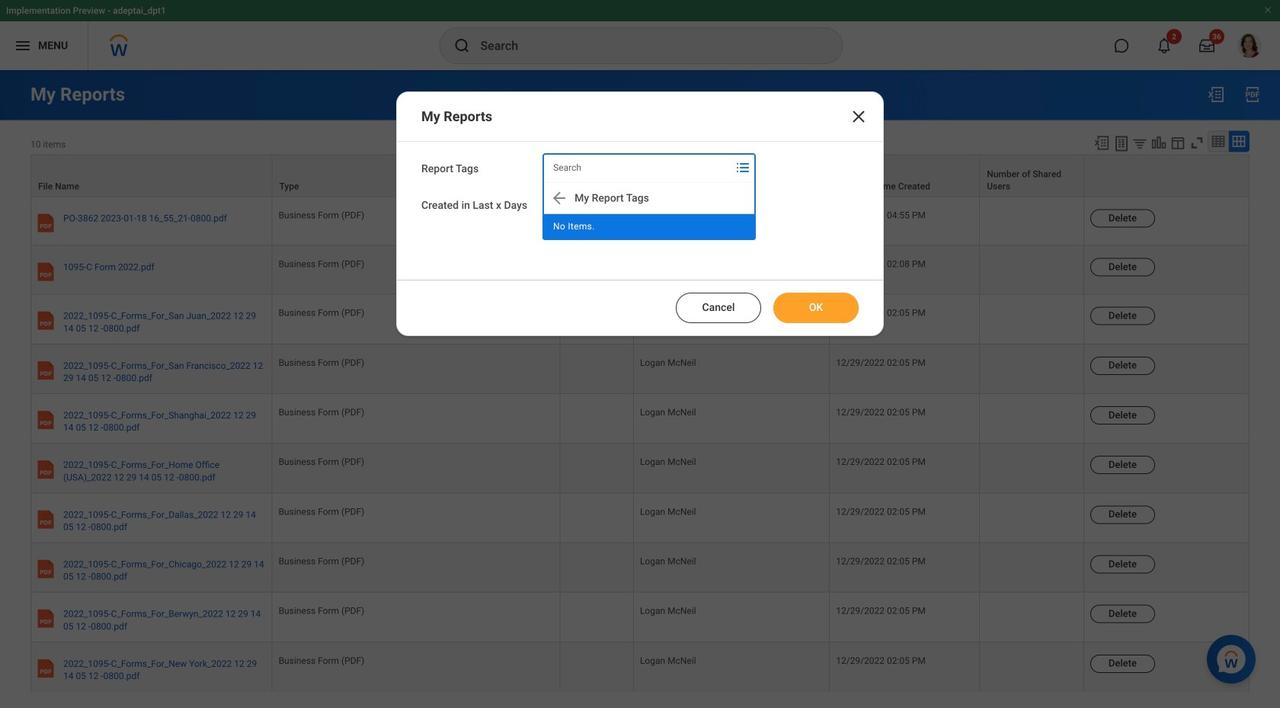 Task type: vqa. For each thing, say whether or not it's contained in the screenshot.
Cell
yes



Task type: describe. For each thing, give the bounding box(es) containing it.
7 row from the top
[[30, 444, 1250, 494]]

search image
[[453, 37, 472, 55]]

8 row from the top
[[30, 494, 1250, 543]]

business form (pdf) element for fourth "row" from the top of the page
[[279, 305, 365, 318]]

click to view/edit grid preferences image
[[1170, 135, 1187, 151]]

business form (pdf) element for 11th "row"
[[279, 652, 365, 666]]

notifications large image
[[1157, 38, 1173, 53]]

inbox large image
[[1200, 38, 1215, 53]]

export to excel image for export to worksheets image
[[1094, 135, 1111, 151]]

11 row from the top
[[30, 643, 1250, 692]]

prompts image
[[734, 159, 753, 177]]

3 row from the top
[[30, 246, 1250, 295]]

Search field
[[544, 154, 731, 181]]

4 row from the top
[[30, 295, 1250, 345]]

business form (pdf) element for second "row" from the top of the page
[[279, 207, 365, 221]]

5 row from the top
[[30, 345, 1250, 394]]

business form (pdf) element for 9th "row" from the bottom
[[279, 256, 365, 270]]

view printable version (pdf) image
[[1244, 85, 1263, 104]]

1 row from the top
[[30, 154, 1250, 197]]

business form (pdf) element for ninth "row" from the top
[[279, 553, 365, 567]]

x image
[[850, 107, 868, 126]]

business form (pdf) element for tenth "row" from the top of the page
[[279, 603, 365, 617]]

export to worksheets image
[[1113, 135, 1131, 153]]

close environment banner image
[[1264, 5, 1273, 14]]



Task type: locate. For each thing, give the bounding box(es) containing it.
business form (pdf) element
[[279, 207, 365, 221], [279, 256, 365, 270], [279, 305, 365, 318], [279, 354, 365, 368], [279, 404, 365, 418], [279, 454, 365, 467], [279, 503, 365, 517], [279, 553, 365, 567], [279, 603, 365, 617], [279, 652, 365, 666]]

dialog
[[396, 91, 884, 336]]

10 row from the top
[[30, 593, 1250, 643]]

0 horizontal spatial export to excel image
[[1094, 135, 1111, 151]]

banner
[[0, 0, 1281, 70]]

4 business form (pdf) element from the top
[[279, 354, 365, 368]]

table image
[[1211, 134, 1227, 149]]

business form (pdf) element for fifth "row" from the bottom of the page
[[279, 454, 365, 467]]

main content
[[0, 70, 1281, 708]]

select to filter grid data image
[[1132, 135, 1149, 151]]

export to excel image
[[1208, 85, 1226, 104], [1094, 135, 1111, 151]]

6 business form (pdf) element from the top
[[279, 454, 365, 467]]

9 row from the top
[[30, 543, 1250, 593]]

9 business form (pdf) element from the top
[[279, 603, 365, 617]]

fullscreen image
[[1189, 135, 1206, 151]]

0 vertical spatial export to excel image
[[1208, 85, 1226, 104]]

5 business form (pdf) element from the top
[[279, 404, 365, 418]]

export to excel image left export to worksheets image
[[1094, 135, 1111, 151]]

8 business form (pdf) element from the top
[[279, 553, 365, 567]]

1 vertical spatial export to excel image
[[1094, 135, 1111, 151]]

1 horizontal spatial export to excel image
[[1208, 85, 1226, 104]]

export to excel image for the view printable version (pdf) icon
[[1208, 85, 1226, 104]]

None text field
[[543, 190, 756, 220]]

7 business form (pdf) element from the top
[[279, 503, 365, 517]]

3 business form (pdf) element from the top
[[279, 305, 365, 318]]

cell
[[981, 197, 1085, 246], [561, 246, 634, 295], [634, 246, 830, 295], [981, 246, 1085, 295], [561, 295, 634, 345], [981, 295, 1085, 345], [561, 345, 634, 394], [981, 345, 1085, 394], [561, 394, 634, 444], [981, 394, 1085, 444], [561, 444, 634, 494], [981, 444, 1085, 494], [561, 494, 634, 543], [981, 494, 1085, 543], [561, 543, 634, 593], [981, 543, 1085, 593], [561, 593, 634, 643], [981, 593, 1085, 643], [561, 643, 634, 692], [981, 643, 1085, 692]]

2 row from the top
[[30, 197, 1250, 246]]

2 business form (pdf) element from the top
[[279, 256, 365, 270]]

row
[[30, 154, 1250, 197], [30, 197, 1250, 246], [30, 246, 1250, 295], [30, 295, 1250, 345], [30, 345, 1250, 394], [30, 394, 1250, 444], [30, 444, 1250, 494], [30, 494, 1250, 543], [30, 543, 1250, 593], [30, 593, 1250, 643], [30, 643, 1250, 692]]

6 row from the top
[[30, 394, 1250, 444]]

expand table image
[[1232, 134, 1247, 149]]

toolbar
[[1087, 131, 1250, 154]]

1 business form (pdf) element from the top
[[279, 207, 365, 221]]

business form (pdf) element for 8th "row" from the top of the page
[[279, 503, 365, 517]]

business form (pdf) element for 5th "row" from the top
[[279, 354, 365, 368]]

arrow left image
[[551, 189, 569, 207]]

business form (pdf) element for 6th "row" from the bottom of the page
[[279, 404, 365, 418]]

10 business form (pdf) element from the top
[[279, 652, 365, 666]]

export to excel image left the view printable version (pdf) icon
[[1208, 85, 1226, 104]]

profile logan mcneil element
[[1229, 29, 1272, 63]]



